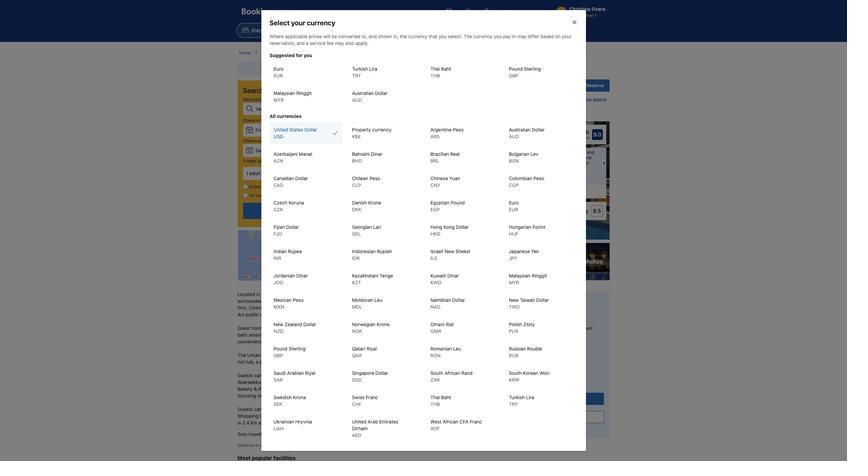 Task type: describe. For each thing, give the bounding box(es) containing it.
1 vertical spatial myr
[[509, 280, 519, 285]]

georgian
[[352, 224, 372, 230]]

pool,
[[464, 352, 475, 358]]

+25
[[571, 258, 582, 265]]

1 vertical spatial malaysian ringgit myr
[[509, 273, 547, 285]]

the up dining
[[427, 379, 434, 385]]

2 center from the left
[[468, 413, 483, 419]]

halepuna waikiki by halekulani
[[332, 92, 449, 101]]

dollar inside singapore dollar sgd
[[375, 370, 388, 376]]

the left 8th
[[304, 352, 311, 358]]

washlets
[[397, 325, 416, 331]]

2 horizontal spatial with
[[415, 305, 424, 311]]

0 horizontal spatial tub,
[[246, 359, 255, 365]]

on left 8th
[[298, 352, 303, 358]]

car
[[374, 27, 382, 33]]

info & prices
[[369, 65, 396, 70]]

2 vertical spatial with
[[322, 386, 332, 392]]

kuwaiti dinar kwd
[[430, 273, 459, 285]]

1 horizontal spatial aud
[[509, 134, 519, 139]]

1 shopping from the left
[[238, 413, 258, 419]]

1 vertical spatial to
[[449, 373, 453, 378]]

1 horizontal spatial 15
[[270, 127, 275, 133]]

krona
[[293, 395, 306, 400]]

currency down the attractions on the top right
[[473, 33, 493, 39]]

1 vertical spatial minutes'
[[280, 413, 299, 419]]

home
[[239, 50, 251, 55]]

hotel right available
[[568, 375, 578, 380]]

0 horizontal spatial eur
[[273, 73, 283, 78]]

the right like
[[304, 432, 311, 437]]

thb for turkish lira try
[[430, 73, 440, 78]]

2 vertical spatial pound
[[273, 346, 287, 352]]

lighting
[[337, 332, 354, 338]]

academy
[[391, 407, 411, 412]]

away
[[259, 420, 269, 426]]

an inside situated in the best rated area in honolulu, this hotel has an excellent location score of 9.4
[[568, 326, 573, 331]]

0 vertical spatial reviews
[[528, 65, 544, 70]]

the down metres
[[396, 420, 403, 426]]

house rules
[[437, 65, 463, 70]]

& inside info & prices link
[[378, 65, 381, 70]]

a down privileges
[[303, 386, 305, 392]]

currency up 'flight'
[[307, 19, 335, 27]]

garden
[[367, 359, 383, 365]]

and down 50-
[[328, 332, 336, 338]]

złoty
[[523, 322, 535, 327]]

restaurant
[[258, 386, 282, 392]]

partnership
[[389, 305, 414, 311]]

japanese
[[509, 249, 530, 254]]

0 vertical spatial airport
[[505, 27, 521, 33]]

1 vertical spatial an
[[434, 352, 439, 358]]

date for check-in date
[[261, 118, 270, 123]]

0 vertical spatial aud
[[352, 97, 362, 103]]

rentals
[[383, 27, 398, 33]]

2023 for friday 15 december 2023
[[300, 127, 312, 133]]

and up inouye
[[311, 413, 319, 419]]

property for list your property
[[525, 9, 546, 15]]

thai baht thb for turkish lira
[[430, 66, 451, 78]]

the left 'bishop'
[[308, 407, 315, 412]]

0 horizontal spatial access
[[286, 407, 301, 412]]

koruna
[[288, 200, 304, 206]]

1 vertical spatial offers
[[311, 393, 324, 399]]

0 vertical spatial myr
[[273, 97, 284, 103]]

where
[[269, 33, 284, 39]]

1 horizontal spatial hawaiian
[[443, 407, 463, 412]]

peso for colombian peso cop
[[533, 176, 544, 181]]

and right "to,"
[[369, 33, 377, 39]]

2 km from the left
[[376, 420, 383, 426]]

riyal inside 'qatari riyal qar'
[[366, 346, 377, 352]]

0 vertical spatial euro eur
[[273, 66, 283, 78]]

idr
[[352, 255, 360, 261]]

1 vertical spatial australian dollar aud
[[509, 127, 544, 139]]

the up manager
[[527, 150, 535, 155]]

dollar inside canadian dollar cad
[[295, 176, 308, 181]]

daniel
[[280, 420, 294, 426]]

0 horizontal spatial search
[[243, 87, 264, 94]]

1 vertical spatial euro eur
[[509, 200, 519, 212]]

in up 'surrounded'
[[256, 292, 260, 297]]

the down acclaimed
[[426, 305, 434, 311]]

nad
[[430, 304, 440, 310]]

toto
[[383, 325, 396, 331]]

0 horizontal spatial try
[[352, 73, 361, 78]]

manat
[[299, 151, 312, 157]]

of up away.
[[413, 407, 417, 412]]

is down marketplace
[[361, 420, 365, 426]]

and up couple
[[338, 359, 346, 365]]

0 horizontal spatial malaysian ringgit myr
[[273, 90, 312, 103]]

dirham
[[352, 426, 368, 432]]

the up marketplace
[[362, 407, 369, 412]]

travellers
[[248, 432, 269, 437]]

and up very
[[587, 150, 595, 155]]

chocolate-
[[337, 386, 360, 392]]

0 vertical spatial halekulani
[[410, 92, 449, 101]]

0 horizontal spatial you
[[304, 52, 312, 58]]

bulgarian
[[509, 151, 529, 157]]

heart
[[270, 292, 281, 297]]

hotel up kitchen
[[382, 379, 393, 385]]

rooms with:
[[508, 352, 537, 358]]

1- inside search 'section'
[[243, 159, 247, 164]]

is up the bar
[[275, 352, 279, 358]]

dinar for jordanian dinar jod
[[296, 273, 308, 279]]

tenge
[[380, 273, 393, 279]]

december for 15
[[276, 127, 299, 133]]

a down qatari
[[356, 352, 359, 358]]

in inside search 'section'
[[257, 118, 260, 123]]

sgd
[[352, 377, 362, 383]]

dollar inside fijian dollar fjd
[[286, 224, 299, 230]]

1 vertical spatial with
[[384, 359, 393, 365]]

1 vertical spatial location
[[312, 432, 330, 437]]

dkk
[[352, 207, 361, 212]]

acclaimed
[[417, 298, 439, 304]]

dollar down info & prices link
[[375, 90, 388, 96]]

couple
[[337, 373, 352, 378]]

fijian dollar fjd
[[273, 224, 299, 237]]

house
[[437, 65, 451, 70]]

airport inside "located in the heart of waikiki, 2 minutes' walk to waikiki beach, halepuna waikiki is a luxury boutique hotel surrounded by shopping and dining. the property was designed by internationally acclaimed interior design firm, champalimaud and features works of several hawaiian artists in partnership with the honolulu museum of art public art program. guest rooms feature complimentary wifi, 50-inch flat screen tvs, toto washlets (electronic bidet), specialty bath amenities, deep-soaking tub, shade and lighting controls, and usb and bluetooth connectivity conveniences. the urban oasis is located on the 8th floor and offers a panoramic view of waikiki beach, an infinity lap pool, a hot tub, a pool bar serving specialty cocktails and a private garden with reflexology path. guests can enjoy the on-site fitness studio, a couple of weekly classes. guests also have access to spahalekulani and charging privileges spa at the property's sister hotel located across the street. halekulani bakery & restaurant features a bakery with a chocolate-viewing kitchen and an all-day dining restaurant focusing on local ingredients and offers both indoor and outdoor seating. guests can enjoy free access to the bishop museum and the honolulu academy of arts. royal hawaiian shopping center 5 minutes' walk and international marketplace is 643 metres away. ala moana shopping center is 2.4 km away and daniel k. inouye international airport is 13.2 km from the property."
[[345, 420, 360, 426]]

1 horizontal spatial australian
[[509, 127, 530, 133]]

all-
[[411, 386, 418, 392]]

and up chf
[[351, 393, 360, 399]]

waikiki down info & prices link
[[370, 92, 397, 101]]

franc inside west african cfa franc xof
[[470, 419, 482, 425]]

dollar inside new taiwan dollar twd
[[536, 297, 549, 303]]

a left couple
[[333, 373, 336, 378]]

a left private at left
[[347, 359, 350, 365]]

dinar for bahraini dinar bhd
[[371, 151, 382, 157]]

controls,
[[355, 332, 374, 338]]

pound inside 'egyptian pound egp'
[[451, 200, 465, 206]]

baht for turkish lira try
[[441, 395, 451, 400]]

for for where
[[296, 52, 302, 58]]

and right helpful
[[542, 165, 550, 171]]

photos
[[583, 258, 603, 265]]

the left staff
[[564, 155, 572, 160]]

bahraini dinar bhd
[[352, 151, 382, 164]]

perfectly
[[527, 155, 546, 160]]

0 horizontal spatial located
[[280, 352, 296, 358]]

chinese yuan cny
[[430, 176, 460, 188]]

bar
[[270, 359, 278, 365]]

in up 'this'
[[537, 319, 541, 324]]

1 horizontal spatial located
[[394, 379, 410, 385]]

0 vertical spatial beach,
[[363, 292, 378, 297]]

0 vertical spatial rated
[[540, 208, 553, 214]]

property for property currency €$£
[[352, 127, 371, 133]]

0 vertical spatial features
[[292, 305, 310, 311]]

1 horizontal spatial sterling
[[524, 66, 541, 72]]

shekel
[[456, 249, 470, 254]]

1 horizontal spatial honolulu
[[435, 305, 455, 311]]

kuwaiti
[[430, 273, 446, 279]]

guests up 2.4
[[238, 407, 253, 412]]

dollar inside "namibian dollar nad"
[[452, 297, 465, 303]]

of right the works
[[325, 305, 330, 311]]

hotel up design
[[462, 292, 473, 297]]

1 horizontal spatial gbp
[[509, 73, 518, 78]]

property inside "located in the heart of waikiki, 2 minutes' walk to waikiki beach, halepuna waikiki is a luxury boutique hotel surrounded by shopping and dining. the property was designed by internationally acclaimed interior design firm, champalimaud and features works of several hawaiian artists in partnership with the honolulu museum of art public art program. guest rooms feature complimentary wifi, 50-inch flat screen tvs, toto washlets (electronic bidet), specialty bath amenities, deep-soaking tub, shade and lighting controls, and usb and bluetooth connectivity conveniences. the urban oasis is located on the 8th floor and offers a panoramic view of waikiki beach, an infinity lap pool, a hot tub, a pool bar serving specialty cocktails and a private garden with reflexology path. guests can enjoy the on-site fitness studio, a couple of weekly classes. guests also have access to spahalekulani and charging privileges spa at the property's sister hotel located across the street. halekulani bakery & restaurant features a bakery with a chocolate-viewing kitchen and an all-day dining restaurant focusing on local ingredients and offers both indoor and outdoor seating. guests can enjoy free access to the bishop museum and the honolulu academy of arts. royal hawaiian shopping center 5 minutes' walk and international marketplace is 643 metres away. ala moana shopping center is 2.4 km away and daniel k. inouye international airport is 13.2 km from the property."
[[327, 298, 346, 304]]

and down waikiki,
[[292, 298, 300, 304]]

1 vertical spatial try
[[509, 401, 518, 407]]

1 horizontal spatial by
[[378, 298, 384, 304]]

guests up spahalekulani
[[238, 373, 253, 378]]

currency down cruises
[[408, 33, 427, 39]]

1 horizontal spatial at
[[555, 375, 559, 380]]

south for krw
[[509, 370, 522, 376]]

stay
[[258, 159, 266, 164]]

of right "namibian dollar nad"
[[476, 305, 480, 311]]

1 vertical spatial 1-
[[538, 309, 543, 314]]

pay
[[503, 33, 511, 39]]

the inside where applicable prices will be converted to, and shown in, the currency that you select. the currency you pay in may differ based on your reservation, and a service fee may also apply.
[[464, 33, 472, 39]]

0 horizontal spatial pound sterling gbp
[[273, 346, 305, 358]]

1 vertical spatial euro
[[509, 200, 519, 206]]

travelling
[[256, 193, 274, 198]]

1 horizontal spatial lira
[[526, 395, 534, 400]]

0 horizontal spatial hawaiian
[[348, 305, 368, 311]]

0 vertical spatial turkish lira try
[[352, 66, 377, 78]]

1 horizontal spatial access
[[432, 373, 448, 378]]

united states link
[[261, 50, 287, 56]]

has
[[560, 326, 567, 331]]

in up excellent
[[582, 319, 586, 324]]

0 horizontal spatial by
[[264, 298, 269, 304]]

0 vertical spatial pound sterling gbp
[[509, 66, 541, 78]]

the right available
[[560, 375, 566, 380]]

openstreetmap
[[341, 443, 372, 448]]

and right kitchen
[[395, 386, 404, 392]]

0 horizontal spatial turkish
[[352, 66, 368, 72]]

0 horizontal spatial an
[[405, 386, 410, 392]]

saturday
[[256, 147, 275, 153]]

2 can from the top
[[254, 407, 262, 412]]

is down like
[[300, 443, 303, 448]]

thb for swiss franc chf
[[430, 401, 440, 407]]

1 horizontal spatial walk
[[330, 292, 340, 297]]

the up the works
[[318, 298, 326, 304]]

hungarian
[[509, 224, 531, 230]]

waikiki up the reflexology
[[401, 352, 416, 358]]

2 vertical spatial rated
[[347, 432, 359, 437]]

halekulani inside "located in the heart of waikiki, 2 minutes' walk to waikiki beach, halepuna waikiki is a luxury boutique hotel surrounded by shopping and dining. the property was designed by internationally acclaimed interior design firm, champalimaud and features works of several hawaiian artists in partnership with the honolulu museum of art public art program. guest rooms feature complimentary wifi, 50-inch flat screen tvs, toto washlets (electronic bidet), specialty bath amenities, deep-soaking tub, shade and lighting controls, and usb and bluetooth connectivity conveniences. the urban oasis is located on the 8th floor and offers a panoramic view of waikiki beach, an infinity lap pool, a hot tub, a pool bar serving specialty cocktails and a private garden with reflexology path. guests can enjoy the on-site fitness studio, a couple of weekly classes. guests also have access to spahalekulani and charging privileges spa at the property's sister hotel located across the street. halekulani bakery & restaurant features a bakery with a chocolate-viewing kitchen and an all-day dining restaurant focusing on local ingredients and offers both indoor and outdoor seating. guests can enjoy free access to the bishop museum and the honolulu academy of arts. royal hawaiian shopping center 5 minutes' walk and international marketplace is 643 metres away. ala moana shopping center is 2.4 km away and daniel k. inouye international airport is 13.2 km from the property."
[[451, 379, 474, 385]]

0 horizontal spatial halepuna
[[332, 92, 368, 101]]

50-
[[329, 325, 337, 331]]

and down applicable
[[296, 40, 305, 46]]

1 vertical spatial night
[[543, 309, 555, 314]]

0 vertical spatial pound
[[509, 66, 523, 72]]

south korean won krw
[[509, 370, 549, 383]]

states for united states
[[275, 50, 287, 55]]

is left 643
[[377, 413, 381, 419]]

the inside where applicable prices will be converted to, and shown in, the currency that you select. the currency you pay in may differ based on your reservation, and a service fee may also apply.
[[400, 33, 407, 39]]

1 vertical spatial gbp
[[273, 353, 283, 358]]

south for zar
[[430, 370, 443, 376]]

1 horizontal spatial 16
[[276, 147, 281, 153]]

in right distance
[[255, 443, 259, 448]]

property for distance in property description is calculated using © openstreetmap
[[260, 443, 276, 448]]

and up marketplace
[[353, 407, 361, 412]]

the left heart
[[262, 292, 269, 297]]

namibian
[[430, 297, 451, 303]]

1 horizontal spatial eur
[[509, 207, 518, 212]]

show on map
[[267, 259, 297, 264]]

property highlights
[[508, 298, 559, 304]]

bakery
[[238, 386, 253, 392]]

1 horizontal spatial to
[[341, 292, 346, 297]]

waikiki up internationally
[[402, 292, 417, 297]]

0 horizontal spatial specialty
[[296, 359, 316, 365]]

on inside where applicable prices will be converted to, and shown in, the currency that you select. the currency you pay in may differ based on your reservation, and a service fee may also apply.
[[555, 33, 561, 39]]

0 vertical spatial international
[[320, 413, 348, 419]]

0 vertical spatial australian
[[352, 90, 374, 96]]

united states dollar usd
[[273, 127, 317, 139]]

african for south
[[444, 370, 460, 376]]

0 horizontal spatial may
[[335, 40, 344, 46]]

mxn
[[273, 304, 284, 310]]

i'm
[[249, 193, 255, 198]]

internationally
[[385, 298, 416, 304]]

bakery
[[306, 386, 321, 392]]

a up both
[[333, 386, 335, 392]]

2 shopping from the left
[[446, 413, 467, 419]]

property.
[[404, 420, 424, 426]]

chinese
[[430, 176, 448, 181]]

2 horizontal spatial by
[[399, 92, 408, 101]]

1 horizontal spatial specialty
[[458, 325, 477, 331]]

cocktails
[[317, 359, 336, 365]]

1 can from the top
[[254, 373, 262, 378]]

a right pool,
[[476, 352, 479, 358]]

0 vertical spatial malaysian
[[273, 90, 295, 96]]

of inside situated in the best rated area in honolulu, this hotel has an excellent location score of 9.4
[[549, 332, 553, 338]]

reservation,
[[269, 40, 295, 46]]

and down 5
[[271, 420, 279, 426]]

2 enjoy from the top
[[263, 407, 275, 412]]

0 horizontal spatial honolulu
[[371, 407, 390, 412]]

and up restaurant
[[270, 379, 278, 385]]

located
[[238, 292, 255, 297]]

a down property highlights
[[535, 309, 537, 314]]

reviews inside "superb 1,554 reviews"
[[575, 135, 589, 140]]

works
[[311, 305, 324, 311]]

and down tvs,
[[375, 332, 383, 338]]

december for 16
[[283, 147, 305, 153]]

2023 for saturday 16 december 2023
[[307, 147, 318, 153]]

chilean
[[352, 176, 368, 181]]

dollar up lev
[[532, 127, 544, 133]]

0 vertical spatial offers
[[342, 352, 355, 358]]

1 vertical spatial international
[[316, 420, 344, 426]]

date for check-out date
[[264, 138, 273, 143]]

infinity
[[440, 352, 455, 358]]

2 vertical spatial to
[[303, 407, 307, 412]]

1 horizontal spatial you
[[439, 33, 447, 39]]

also inside where applicable prices will be converted to, and shown in, the currency that you select. the currency you pay in may differ based on your reservation, and a service fee may also apply.
[[345, 40, 354, 46]]

at inside "located in the heart of waikiki, 2 minutes' walk to waikiki beach, halepuna waikiki is a luxury boutique hotel surrounded by shopping and dining. the property was designed by internationally acclaimed interior design firm, champalimaud and features works of several hawaiian artists in partnership with the honolulu museum of art public art program. guest rooms feature complimentary wifi, 50-inch flat screen tvs, toto washlets (electronic bidet), specialty bath amenities, deep-soaking tub, shade and lighting controls, and usb and bluetooth connectivity conveniences. the urban oasis is located on the 8th floor and offers a panoramic view of waikiki beach, an infinity lap pool, a hot tub, a pool bar serving specialty cocktails and a private garden with reflexology path. guests can enjoy the on-site fitness studio, a couple of weekly classes. guests also have access to spahalekulani and charging privileges spa at the property's sister hotel located across the street. halekulani bakery & restaurant features a bakery with a chocolate-viewing kitchen and an all-day dining restaurant focusing on local ingredients and offers both indoor and outdoor seating. guests can enjoy free access to the bishop museum and the honolulu academy of arts. royal hawaiian shopping center 5 minutes' walk and international marketplace is 643 metres away. ala moana shopping center is 2.4 km away and daniel k. inouye international airport is 13.2 km from the property."
[[331, 379, 335, 385]]

and down washlets
[[395, 332, 404, 338]]

usb
[[385, 332, 394, 338]]

for for property
[[527, 309, 533, 314]]

krone for danish krone dkk
[[368, 200, 381, 206]]

2 horizontal spatial you
[[494, 33, 502, 39]]

waikiki up the was on the bottom of the page
[[347, 292, 362, 297]]

1 horizontal spatial malaysian
[[509, 273, 530, 279]]

1 vertical spatial beach,
[[418, 352, 433, 358]]

is up acclaimed
[[418, 292, 422, 297]]

the up hot at left
[[238, 352, 246, 358]]

colombian
[[509, 176, 532, 181]]

of right 'view'
[[395, 352, 400, 358]]

based
[[540, 33, 554, 39]]

champalimaud
[[249, 305, 281, 311]]

away.
[[408, 413, 420, 419]]

leu for romanian leu ron
[[453, 346, 461, 352]]

states for united states dollar usd
[[289, 127, 303, 133]]

egp
[[430, 207, 440, 212]]

on left local
[[258, 393, 263, 399]]

1 vertical spatial turkish lira try
[[509, 395, 534, 407]]

parking
[[519, 375, 534, 380]]

0 horizontal spatial 16
[[248, 149, 251, 153]]

the left 'on-' at bottom left
[[276, 373, 283, 378]]

in right artists
[[384, 305, 388, 311]]

9.3
[[364, 432, 372, 437]]

1 vertical spatial turkish
[[509, 395, 525, 400]]

hotel inside situated in the best rated area in honolulu, this hotel has an excellent location score of 9.4
[[548, 326, 559, 331]]

prices for applicable
[[309, 33, 322, 39]]

1,554
[[563, 135, 574, 140]]

artists
[[369, 305, 382, 311]]

colombian peso cop
[[509, 176, 544, 188]]



Task type: vqa. For each thing, say whether or not it's contained in the screenshot.


Task type: locate. For each thing, give the bounding box(es) containing it.
a
[[306, 40, 308, 46], [423, 292, 426, 297], [535, 309, 537, 314], [356, 352, 359, 358], [476, 352, 479, 358], [256, 359, 258, 365], [347, 359, 350, 365], [333, 373, 336, 378], [303, 386, 305, 392], [333, 386, 335, 392]]

on inside search 'section'
[[281, 259, 286, 264]]

aud up bulgarian
[[509, 134, 519, 139]]

aed
[[352, 433, 361, 438]]

krone for norwegian krone nok
[[377, 322, 389, 327]]

hotel inside the hotel is modern, tranquil and perfectly located. the staff and manager are exceptional, very helpful and accommodating.
[[536, 150, 546, 155]]

1 horizontal spatial australian dollar aud
[[509, 127, 544, 139]]

dollar right kong
[[456, 224, 469, 230]]

1 baht from the top
[[441, 66, 451, 72]]

soaking
[[285, 332, 302, 338]]

december up usd
[[276, 127, 299, 133]]

local
[[264, 393, 275, 399]]

1 vertical spatial krone
[[377, 322, 389, 327]]

0 horizontal spatial dinar
[[296, 273, 308, 279]]

israeli
[[430, 249, 443, 254]]

the
[[400, 33, 407, 39], [262, 292, 269, 297], [542, 319, 549, 324], [304, 352, 311, 358], [276, 373, 283, 378], [560, 375, 566, 380], [337, 379, 344, 385], [427, 379, 434, 385], [308, 407, 315, 412], [362, 407, 369, 412], [396, 420, 403, 426], [304, 432, 311, 437]]

0 horizontal spatial guest
[[238, 325, 251, 331]]

enjoy
[[263, 373, 275, 378], [263, 407, 275, 412]]

list your property
[[502, 9, 546, 15]]

a inside where applicable prices will be converted to, and shown in, the currency that you select. the currency you pay in may differ based on your reservation, and a service fee may also apply.
[[306, 40, 308, 46]]

your for list
[[512, 9, 523, 15]]

1 horizontal spatial museum
[[456, 305, 475, 311]]

1 vertical spatial access
[[286, 407, 301, 412]]

features down dining. at the bottom left of the page
[[292, 305, 310, 311]]

is inside the hotel is modern, tranquil and perfectly located. the staff and manager are exceptional, very helpful and accommodating.
[[548, 150, 551, 155]]

rand
[[461, 370, 472, 376]]

cad
[[273, 182, 283, 188]]

search section
[[235, 56, 329, 281]]

fee
[[327, 40, 334, 46]]

aud down overview link
[[352, 97, 362, 103]]

united for united states
[[261, 50, 274, 55]]

may
[[517, 33, 526, 39], [335, 40, 344, 46]]

located up serving
[[280, 352, 296, 358]]

of up property's
[[353, 373, 358, 378]]

0 horizontal spatial 15
[[248, 129, 251, 133]]

december down united states dollar usd
[[283, 147, 305, 153]]

japanese yen jpy
[[509, 249, 539, 261]]

0 horizontal spatial airport
[[345, 420, 360, 426]]

16 up 1-night stay
[[248, 149, 251, 153]]

1 vertical spatial united
[[273, 127, 288, 133]]

1 vertical spatial ringgit
[[532, 273, 547, 279]]

new up nzd
[[273, 322, 283, 327]]

dinar down map
[[296, 273, 308, 279]]

1 enjoy from the top
[[263, 373, 275, 378]]

2 thb from the top
[[430, 401, 440, 407]]

0 vertical spatial check-
[[243, 118, 257, 123]]

united
[[261, 50, 274, 55], [273, 127, 288, 133], [352, 419, 366, 425]]

romanian
[[430, 346, 452, 352]]

2 check- from the top
[[243, 138, 257, 143]]

2 horizontal spatial pound
[[509, 66, 523, 72]]

bath
[[238, 332, 247, 338]]

& right info
[[378, 65, 381, 70]]

peso inside mexican peso mxn
[[293, 297, 303, 303]]

1 vertical spatial specialty
[[296, 359, 316, 365]]

1 horizontal spatial guest
[[513, 65, 526, 70]]

1 vertical spatial property
[[327, 298, 346, 304]]

where applicable prices will be converted to, and shown in, the currency that you select. the currency you pay in may differ based on your reservation, and a service fee may also apply.
[[269, 33, 571, 46]]

8.5 element
[[591, 205, 603, 217]]

australian dollar aud up bulgarian
[[509, 127, 544, 139]]

1 thai baht thb from the top
[[430, 66, 451, 78]]

danish
[[352, 200, 367, 206]]

bishop
[[317, 407, 332, 412]]

destination/property name:
[[243, 97, 295, 102]]

1 horizontal spatial an
[[434, 352, 439, 358]]

hawaiian down moldovan
[[348, 305, 368, 311]]

1 horizontal spatial malaysian ringgit myr
[[509, 273, 547, 285]]

luxury
[[427, 292, 440, 297]]

1 vertical spatial thai
[[430, 395, 440, 400]]

0 vertical spatial honolulu
[[435, 305, 455, 311]]

1 thb from the top
[[430, 73, 440, 78]]

0 horizontal spatial shopping
[[238, 413, 258, 419]]

0 vertical spatial an
[[568, 326, 573, 331]]

african inside west african cfa franc xof
[[443, 419, 458, 425]]

riyal up privileges
[[305, 370, 315, 376]]

property currency €$£
[[352, 127, 391, 139]]

exceptional,
[[554, 160, 579, 165]]

1 horizontal spatial shopping
[[446, 413, 467, 419]]

african inside south african rand zar
[[444, 370, 460, 376]]

0 horizontal spatial lira
[[369, 66, 377, 72]]

1 horizontal spatial try
[[509, 401, 518, 407]]

to up several
[[341, 292, 346, 297]]

restaurant
[[442, 386, 465, 392]]

1 horizontal spatial tub,
[[304, 332, 312, 338]]

dinar inside "kuwaiti dinar kwd"
[[447, 273, 459, 279]]

states inside united states dollar usd
[[289, 127, 303, 133]]

1 vertical spatial reviews
[[575, 135, 589, 140]]

for right suggested
[[296, 52, 302, 58]]

features down charging
[[283, 386, 301, 392]]

baht for pound sterling gbp
[[441, 66, 451, 72]]

leu for moldovan leu mdl
[[374, 297, 382, 303]]

search up destination/property
[[243, 87, 264, 94]]

select your currency dialog
[[253, 2, 594, 459]]

property for property highlights
[[508, 298, 531, 304]]

0 horizontal spatial km
[[251, 420, 257, 426]]

thai baht thb for swiss franc
[[430, 395, 451, 407]]

they
[[336, 432, 346, 437]]

nzd
[[273, 328, 283, 334]]

dinar inside bahraini dinar bhd
[[371, 151, 382, 157]]

1 horizontal spatial your
[[512, 9, 523, 15]]

very
[[580, 160, 589, 165]]

2 horizontal spatial &
[[378, 65, 381, 70]]

1 horizontal spatial also
[[411, 373, 419, 378]]

and right staff
[[584, 155, 592, 160]]

prices for &
[[383, 65, 396, 70]]

moldovan
[[352, 297, 373, 303]]

enjoy left free
[[263, 407, 275, 412]]

tub, down complimentary at the bottom left of page
[[304, 332, 312, 338]]

1 vertical spatial december
[[283, 147, 305, 153]]

your up flights
[[291, 19, 305, 27]]

malaysian up the name: on the top of page
[[273, 90, 295, 96]]

1 vertical spatial museum
[[333, 407, 352, 412]]

myr up all
[[273, 97, 284, 103]]

tvs,
[[372, 325, 382, 331]]

friday
[[256, 127, 269, 133]]

1- down highlights
[[538, 309, 543, 314]]

property
[[525, 9, 546, 15], [327, 298, 346, 304], [260, 443, 276, 448]]

thai for franc
[[430, 395, 440, 400]]

halekulani down house
[[410, 92, 449, 101]]

& inside search 'section'
[[275, 184, 278, 189]]

9.4
[[554, 332, 561, 338]]

at right available
[[555, 375, 559, 380]]

1 horizontal spatial south
[[509, 370, 522, 376]]

south inside south african rand zar
[[430, 370, 443, 376]]

k.
[[295, 420, 299, 426]]

1 horizontal spatial myr
[[509, 280, 519, 285]]

united up usd
[[273, 127, 288, 133]]

and down "mexican"
[[283, 305, 291, 311]]

new inside "new zealand dollar nzd"
[[273, 322, 283, 327]]

in,
[[393, 33, 399, 39]]

situated in the best rated area in honolulu, this hotel has an excellent location score of 9.4
[[519, 319, 593, 338]]

leu inside moldovan leu mdl
[[374, 297, 382, 303]]

& right the homes
[[275, 184, 278, 189]]

jod
[[273, 280, 283, 285]]

particularly
[[270, 432, 294, 437]]

night up best
[[543, 309, 555, 314]]

states down reservation,
[[275, 50, 287, 55]]

prices inside where applicable prices will be converted to, and shown in, the currency that you select. the currency you pay in may differ based on your reservation, and a service fee may also apply.
[[309, 33, 322, 39]]

gbp down guest reviews (1,554)
[[509, 73, 518, 78]]

accommodating.
[[551, 165, 585, 171]]

top-rated beach nearby element
[[524, 207, 589, 215]]

dollar right "fijian"
[[286, 224, 299, 230]]

suggested
[[269, 52, 295, 58]]

oahu
[[298, 50, 308, 55]]

fjd
[[273, 231, 282, 237]]

1 vertical spatial lira
[[526, 395, 534, 400]]

a left pool
[[256, 359, 258, 365]]

peso for mexican peso mxn
[[293, 297, 303, 303]]

area
[[572, 319, 581, 324]]

check- up friday
[[243, 118, 257, 123]]

for inside select your currency 'dialog'
[[296, 52, 302, 58]]

australian up bulgarian
[[509, 127, 530, 133]]

1 vertical spatial sterling
[[289, 346, 305, 352]]

dollar inside united states dollar usd
[[304, 127, 317, 133]]

singapore
[[352, 370, 374, 376]]

shade
[[314, 332, 327, 338]]

booking.com image
[[242, 8, 290, 16]]

new inside new taiwan dollar twd
[[509, 297, 519, 303]]

metres
[[392, 413, 407, 419]]

next image
[[603, 161, 608, 165]]

peso inside chilean peso clp
[[369, 176, 380, 181]]

0 horizontal spatial ringgit
[[296, 90, 312, 96]]

a up acclaimed
[[423, 292, 426, 297]]

norwegian
[[352, 322, 375, 327]]

night inside search 'section'
[[247, 159, 256, 164]]

2 south from the left
[[509, 370, 522, 376]]

0 vertical spatial with
[[415, 305, 424, 311]]

service
[[310, 40, 325, 46]]

united inside united states dollar usd
[[273, 127, 288, 133]]

search inside button
[[274, 208, 291, 214]]

list
[[502, 9, 511, 15]]

entire
[[249, 184, 260, 189]]

0 vertical spatial search
[[243, 87, 264, 94]]

yen
[[531, 249, 539, 254]]

walk up inouye
[[300, 413, 310, 419]]

your inside where applicable prices will be converted to, and shown in, the currency that you select. the currency you pay in may differ based on your reservation, and a service fee may also apply.
[[562, 33, 571, 39]]

prices right info
[[383, 65, 396, 70]]

guest inside "located in the heart of waikiki, 2 minutes' walk to waikiki beach, halepuna waikiki is a luxury boutique hotel surrounded by shopping and dining. the property was designed by internationally acclaimed interior design firm, champalimaud and features works of several hawaiian artists in partnership with the honolulu museum of art public art program. guest rooms feature complimentary wifi, 50-inch flat screen tvs, toto washlets (electronic bidet), specialty bath amenities, deep-soaking tub, shade and lighting controls, and usb and bluetooth connectivity conveniences. the urban oasis is located on the 8th floor and offers a panoramic view of waikiki beach, an infinity lap pool, a hot tub, a pool bar serving specialty cocktails and a private garden with reflexology path. guests can enjoy the on-site fitness studio, a couple of weekly classes. guests also have access to spahalekulani and charging privileges spa at the property's sister hotel located across the street. halekulani bakery & restaurant features a bakery with a chocolate-viewing kitchen and an all-day dining restaurant focusing on local ingredients and offers both indoor and outdoor seating. guests can enjoy free access to the bishop museum and the honolulu academy of arts. royal hawaiian shopping center 5 minutes' walk and international marketplace is 643 metres away. ala moana shopping center is 2.4 km away and daniel k. inouye international airport is 13.2 km from the property."
[[238, 325, 251, 331]]

both
[[325, 393, 335, 399]]

malaysian ringgit myr
[[273, 90, 312, 103], [509, 273, 547, 285]]

1 vertical spatial features
[[283, 386, 301, 392]]

hotel up manager
[[536, 150, 546, 155]]

dinar right kuwaiti
[[447, 273, 459, 279]]

1 km from the left
[[251, 420, 257, 426]]

0 vertical spatial united
[[261, 50, 274, 55]]

check- for out
[[243, 138, 257, 143]]

thai down dining
[[430, 395, 440, 400]]

rules
[[452, 65, 463, 70]]

halepuna inside "located in the heart of waikiki, 2 minutes' walk to waikiki beach, halepuna waikiki is a luxury boutique hotel surrounded by shopping and dining. the property was designed by internationally acclaimed interior design firm, champalimaud and features works of several hawaiian artists in partnership with the honolulu museum of art public art program. guest rooms feature complimentary wifi, 50-inch flat screen tvs, toto washlets (electronic bidet), specialty bath amenities, deep-soaking tub, shade and lighting controls, and usb and bluetooth connectivity conveniences. the urban oasis is located on the 8th floor and offers a panoramic view of waikiki beach, an infinity lap pool, a hot tub, a pool bar serving specialty cocktails and a private garden with reflexology path. guests can enjoy the on-site fitness studio, a couple of weekly classes. guests also have access to spahalekulani and charging privileges spa at the property's sister hotel located across the street. halekulani bakery & restaurant features a bakery with a chocolate-viewing kitchen and an all-day dining restaurant focusing on local ingredients and offers both indoor and outdoor seating. guests can enjoy free access to the bishop museum and the honolulu academy of arts. royal hawaiian shopping center 5 minutes' walk and international marketplace is 643 metres away. ala moana shopping center is 2.4 km away and daniel k. inouye international airport is 13.2 km from the property."
[[380, 292, 400, 297]]

also down the converted
[[345, 40, 354, 46]]

leu inside romanian leu ron
[[453, 346, 461, 352]]

0 vertical spatial new
[[444, 249, 454, 254]]

thai left rules
[[430, 66, 440, 72]]

1 thai from the top
[[430, 66, 440, 72]]

1 vertical spatial 2023
[[307, 147, 318, 153]]

property inside property currency €$£
[[352, 127, 371, 133]]

honolulu
[[435, 305, 455, 311], [371, 407, 390, 412]]

australian down info
[[352, 90, 374, 96]]

0 vertical spatial thb
[[430, 73, 440, 78]]

singapore dollar sgd
[[352, 370, 388, 383]]

dinar for kuwaiti dinar kwd
[[447, 273, 459, 279]]

2 baht from the top
[[441, 395, 451, 400]]

location inside situated in the best rated area in honolulu, this hotel has an excellent location score of 9.4
[[519, 332, 535, 338]]

guest left (1,554) in the top right of the page
[[513, 65, 526, 70]]

romanian leu ron
[[430, 346, 461, 358]]

0 vertical spatial riyal
[[366, 346, 377, 352]]

1 south from the left
[[430, 370, 443, 376]]

rooms
[[508, 352, 524, 358]]

beach
[[554, 208, 570, 214]]

program.
[[267, 312, 287, 318]]

1 horizontal spatial minutes'
[[310, 292, 329, 297]]

is left 2.4
[[238, 420, 241, 426]]

namibian dollar nad
[[430, 297, 465, 310]]

differ
[[528, 33, 539, 39]]

dollar right namibian
[[452, 297, 465, 303]]

the inside situated in the best rated area in honolulu, this hotel has an excellent location score of 9.4
[[542, 319, 549, 324]]

pound down pay
[[509, 66, 523, 72]]

thb up moana
[[430, 401, 440, 407]]

lari
[[373, 224, 381, 230]]

1 vertical spatial new
[[509, 297, 519, 303]]

2 horizontal spatial an
[[568, 326, 573, 331]]

malaysian
[[273, 90, 295, 96], [509, 273, 530, 279]]

of up shopping
[[283, 292, 287, 297]]

krone inside danish krone dkk
[[368, 200, 381, 206]]

dollar inside "new zealand dollar nzd"
[[303, 322, 316, 327]]

rated inside situated in the best rated area in honolulu, this hotel has an excellent location score of 9.4
[[560, 319, 571, 324]]

halepuna down overview link
[[332, 92, 368, 101]]

cruises
[[420, 27, 437, 33]]

1 horizontal spatial for
[[296, 52, 302, 58]]

bgn
[[509, 158, 519, 164]]

2 thai baht thb from the top
[[430, 395, 451, 407]]

may down airport taxis
[[517, 33, 526, 39]]

currency inside property currency €$£
[[372, 127, 391, 133]]

peso right argentine
[[453, 127, 464, 133]]

twd
[[509, 304, 520, 310]]

connectivity
[[427, 332, 454, 338]]

1 horizontal spatial offers
[[342, 352, 355, 358]]

lira down parking
[[526, 395, 534, 400]]

peso inside colombian peso cop
[[533, 176, 544, 181]]

also inside "located in the heart of waikiki, 2 minutes' walk to waikiki beach, halepuna waikiki is a luxury boutique hotel surrounded by shopping and dining. the property was designed by internationally acclaimed interior design firm, champalimaud and features works of several hawaiian artists in partnership with the honolulu museum of art public art program. guest rooms feature complimentary wifi, 50-inch flat screen tvs, toto washlets (electronic bidet), specialty bath amenities, deep-soaking tub, shade and lighting controls, and usb and bluetooth connectivity conveniences. the urban oasis is located on the 8th floor and offers a panoramic view of waikiki beach, an infinity lap pool, a hot tub, a pool bar serving specialty cocktails and a private garden with reflexology path. guests can enjoy the on-site fitness studio, a couple of weekly classes. guests also have access to spahalekulani and charging privileges spa at the property's sister hotel located across the street. halekulani bakery & restaurant features a bakery with a chocolate-viewing kitchen and an all-day dining restaurant focusing on local ingredients and offers both indoor and outdoor seating. guests can enjoy free access to the bishop museum and the honolulu academy of arts. royal hawaiian shopping center 5 minutes' walk and international marketplace is 643 metres away. ala moana shopping center is 2.4 km away and daniel k. inouye international airport is 13.2 km from the property."
[[411, 373, 419, 378]]

0 horizontal spatial reviews
[[528, 65, 544, 70]]

1 vertical spatial halekulani
[[451, 379, 474, 385]]

1 check- from the top
[[243, 118, 257, 123]]

new inside the israeli new shekel ils
[[444, 249, 454, 254]]

2 vertical spatial an
[[405, 386, 410, 392]]

scored 9 element
[[592, 129, 603, 140]]

your right list
[[512, 9, 523, 15]]

0 horizontal spatial your
[[291, 19, 305, 27]]

check-out date
[[243, 138, 273, 143]]

krone inside norwegian krone nok
[[377, 322, 389, 327]]

guests down the reflexology
[[394, 373, 409, 378]]

pound sterling gbp left (1,554) in the top right of the page
[[509, 66, 541, 78]]

beach,
[[363, 292, 378, 297], [418, 352, 433, 358]]

can
[[254, 373, 262, 378], [254, 407, 262, 412]]

georgian lari gel
[[352, 224, 381, 237]]

united inside the united arab emirates dirham aed
[[352, 419, 366, 425]]

check- for in
[[243, 118, 257, 123]]

south inside south korean won krw
[[509, 370, 522, 376]]

0 horizontal spatial with
[[322, 386, 332, 392]]

spahalekulani
[[238, 379, 269, 385]]

in inside where applicable prices will be converted to, and shown in, the currency that you select. the currency you pay in may differ based on your reservation, and a service fee may also apply.
[[512, 33, 516, 39]]

0 horizontal spatial minutes'
[[280, 413, 299, 419]]

museum down design
[[456, 305, 475, 311]]

1 horizontal spatial may
[[517, 33, 526, 39]]

and right the floor
[[333, 352, 341, 358]]

peso for chilean peso clp
[[369, 176, 380, 181]]

1 horizontal spatial ringgit
[[532, 273, 547, 279]]

kong
[[443, 224, 455, 230]]

0 vertical spatial property
[[525, 9, 546, 15]]

fitness
[[301, 373, 316, 378]]

1 vertical spatial walk
[[300, 413, 310, 419]]

your right based
[[562, 33, 571, 39]]

peso left 2
[[293, 297, 303, 303]]

0 horizontal spatial property
[[260, 443, 276, 448]]

zealand
[[284, 322, 302, 327]]

situated
[[519, 319, 536, 324]]

2 horizontal spatial for
[[527, 309, 533, 314]]

0 vertical spatial baht
[[441, 66, 451, 72]]

united for united states dollar usd
[[273, 127, 288, 133]]

0 vertical spatial december
[[276, 127, 299, 133]]

0 vertical spatial access
[[432, 373, 448, 378]]

it
[[360, 432, 363, 437]]

riyal inside saudi arabian riyal sar
[[305, 370, 315, 376]]

rouble
[[527, 346, 542, 352]]

2 thai from the top
[[430, 395, 440, 400]]

0 horizontal spatial myr
[[273, 97, 284, 103]]

1 vertical spatial can
[[254, 407, 262, 412]]

score
[[537, 332, 548, 338]]

0 horizontal spatial halekulani
[[410, 92, 449, 101]]

0 vertical spatial museum
[[456, 305, 475, 311]]

new for new zealand dollar nzd
[[273, 322, 283, 327]]

rupee
[[288, 249, 302, 254]]

united for united arab emirates dirham aed
[[352, 419, 366, 425]]

euro down suggested
[[273, 66, 283, 72]]

franc inside swiss franc chf
[[366, 395, 378, 400]]

0 vertical spatial hawaiian
[[348, 305, 368, 311]]

at right spa
[[331, 379, 335, 385]]

1 vertical spatial honolulu
[[371, 407, 390, 412]]

currency
[[307, 19, 335, 27], [408, 33, 427, 39], [473, 33, 493, 39], [372, 127, 391, 133]]

try down the krw
[[509, 401, 518, 407]]

peso down helpful
[[533, 176, 544, 181]]

thai
[[430, 66, 440, 72], [430, 395, 440, 400]]

1 horizontal spatial pound sterling gbp
[[509, 66, 541, 78]]

united up dirham
[[352, 419, 366, 425]]

dinar inside jordanian dinar jod
[[296, 273, 308, 279]]

of
[[283, 292, 287, 297], [325, 305, 330, 311], [476, 305, 480, 311], [549, 332, 553, 338], [395, 352, 400, 358], [353, 373, 358, 378], [413, 407, 417, 412]]

arts.
[[418, 407, 429, 412]]

malaysian ringgit myr up 'taiwan'
[[509, 273, 547, 285]]

peso for argentine peso ars
[[453, 127, 464, 133]]

in
[[512, 33, 516, 39], [257, 118, 260, 123], [256, 292, 260, 297], [384, 305, 388, 311], [537, 319, 541, 324], [582, 319, 586, 324], [255, 443, 259, 448]]

rated up has
[[560, 319, 571, 324]]

km right 13.2
[[376, 420, 383, 426]]

peso inside argentine peso ars
[[453, 127, 464, 133]]

1 center from the left
[[260, 413, 274, 419]]

1 vertical spatial thai baht thb
[[430, 395, 451, 407]]

1 vertical spatial aud
[[509, 134, 519, 139]]

baht down restaurant
[[441, 395, 451, 400]]

baht left rules
[[441, 66, 451, 72]]

thai for lira
[[430, 66, 440, 72]]

be
[[331, 33, 337, 39]]

1 horizontal spatial km
[[376, 420, 383, 426]]

you down service
[[304, 52, 312, 58]]

azerbaijani
[[273, 151, 297, 157]]

select
[[269, 19, 289, 27]]

african up street.
[[444, 370, 460, 376]]

1 vertical spatial african
[[443, 419, 458, 425]]

the right 'in,'
[[400, 33, 407, 39]]

0 horizontal spatial australian dollar aud
[[352, 90, 388, 103]]

rated superb element
[[524, 128, 589, 136]]

sterling down soaking
[[289, 346, 305, 352]]

access down krona
[[286, 407, 301, 412]]

dollar up perfect for a 1-night stay!
[[536, 297, 549, 303]]

african for west
[[443, 419, 458, 425]]

0 vertical spatial minutes'
[[310, 292, 329, 297]]

dollar inside "hong kong dollar hkd"
[[456, 224, 469, 230]]

stay!
[[556, 309, 568, 314]]

the down couple
[[337, 379, 344, 385]]

0 horizontal spatial franc
[[366, 395, 378, 400]]

hot
[[238, 359, 245, 365]]

new for new taiwan dollar twd
[[509, 297, 519, 303]]

0 horizontal spatial euro eur
[[273, 66, 283, 78]]

0 horizontal spatial to
[[303, 407, 307, 412]]

0 horizontal spatial euro
[[273, 66, 283, 72]]

your for select
[[291, 19, 305, 27]]

and down the bakery
[[301, 393, 310, 399]]

& inside "located in the heart of waikiki, 2 minutes' walk to waikiki beach, halepuna waikiki is a luxury boutique hotel surrounded by shopping and dining. the property was designed by internationally acclaimed interior design firm, champalimaud and features works of several hawaiian artists in partnership with the honolulu museum of art public art program. guest rooms feature complimentary wifi, 50-inch flat screen tvs, toto washlets (electronic bidet), specialty bath amenities, deep-soaking tub, shade and lighting controls, and usb and bluetooth connectivity conveniences. the urban oasis is located on the 8th floor and offers a panoramic view of waikiki beach, an infinity lap pool, a hot tub, a pool bar serving specialty cocktails and a private garden with reflexology path. guests can enjoy the on-site fitness studio, a couple of weekly classes. guests also have access to spahalekulani and charging privileges spa at the property's sister hotel located across the street. halekulani bakery & restaurant features a bakery with a chocolate-viewing kitchen and an all-day dining restaurant focusing on local ingredients and offers both indoor and outdoor seating. guests can enjoy free access to the bishop museum and the honolulu academy of arts. royal hawaiian shopping center 5 minutes' walk and international marketplace is 643 metres away. ala moana shopping center is 2.4 km away and daniel k. inouye international airport is 13.2 km from the property."
[[254, 386, 257, 392]]

0 vertical spatial turkish
[[352, 66, 368, 72]]

for inside search 'section'
[[275, 193, 280, 198]]

guest up bath
[[238, 325, 251, 331]]

1 horizontal spatial leu
[[453, 346, 461, 352]]



